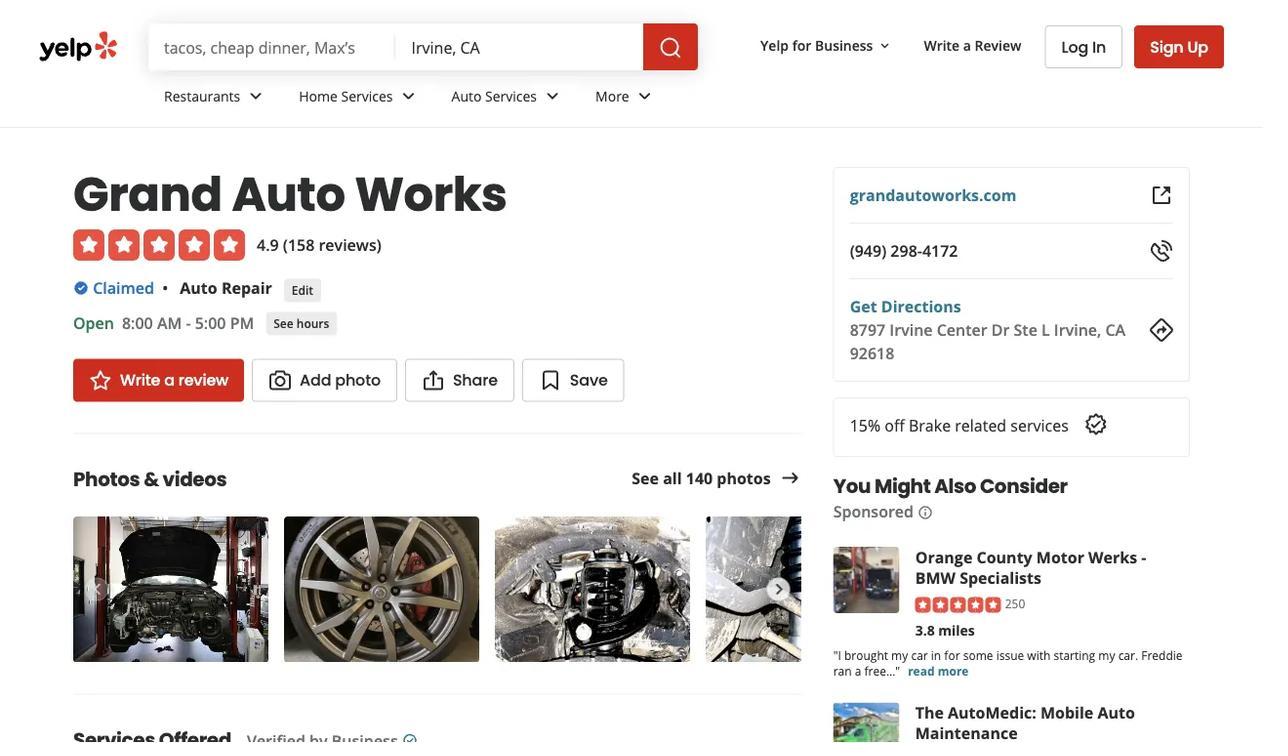 Task type: describe. For each thing, give the bounding box(es) containing it.
(158 reviews) link
[[283, 234, 382, 255]]

more link
[[580, 70, 672, 127]]

15% off brake related services
[[850, 415, 1069, 436]]

save button
[[522, 359, 625, 402]]

more
[[596, 87, 630, 105]]

92618
[[850, 343, 895, 364]]

review
[[975, 36, 1022, 54]]

15%
[[850, 415, 881, 436]]

edit button
[[284, 279, 321, 302]]

24 chevron down v2 image for restaurants
[[244, 84, 268, 108]]

you
[[834, 473, 871, 500]]

freddie
[[1142, 647, 1183, 663]]

grandautoworks.com link
[[850, 185, 1017, 206]]

read
[[908, 663, 935, 679]]

auto inside the automedic: mobile auto maintenance
[[1098, 702, 1135, 723]]

business categories element
[[148, 70, 1224, 127]]

photos
[[717, 467, 771, 488]]

auto inside the business categories element
[[452, 87, 482, 105]]

off
[[885, 415, 905, 436]]

automedic:
[[948, 702, 1037, 723]]

orange county motor werks - bmw specialists link
[[916, 546, 1147, 588]]

(158
[[283, 234, 315, 255]]

sign up
[[1151, 36, 1209, 58]]

also
[[935, 473, 977, 500]]

photo of grand auto works - irvine, ca, us. spc front upper control arms for a toyota 4runner. looking to upgrade your suspension? contact us today. image
[[495, 516, 690, 662]]

(949)
[[850, 240, 887, 261]]

24 save outline v2 image
[[539, 369, 562, 392]]

maintenance
[[916, 722, 1018, 743]]

see for see all 140 photos
[[632, 467, 659, 488]]

8797
[[850, 319, 886, 340]]

edit
[[292, 282, 314, 298]]

motor
[[1037, 546, 1085, 567]]

auto repair
[[180, 277, 272, 298]]

repair
[[222, 277, 272, 298]]

5:00
[[195, 312, 226, 333]]

a inside "i brought my car in for some issue with starting my car. freddie ran a free…"
[[855, 663, 862, 679]]

services for home services
[[341, 87, 393, 105]]

Near text field
[[412, 36, 628, 58]]

for inside yelp for business 'button'
[[793, 36, 812, 54]]

car
[[911, 647, 928, 663]]

write for write a review
[[120, 369, 160, 391]]

the automedic: mobile auto maintenance link
[[916, 702, 1135, 743]]

&
[[144, 465, 159, 493]]

2 my from the left
[[1099, 647, 1116, 663]]

starting
[[1054, 647, 1096, 663]]

center
[[937, 319, 988, 340]]

directions
[[882, 296, 962, 317]]

add
[[300, 369, 331, 391]]

sign up link
[[1135, 25, 1224, 68]]

claimed
[[93, 277, 154, 298]]

next image
[[768, 577, 790, 601]]

works
[[355, 161, 507, 227]]

save
[[570, 369, 608, 391]]

open
[[73, 312, 114, 333]]

videos
[[163, 465, 227, 493]]

16 chevron down v2 image
[[877, 38, 893, 54]]

photo of grand auto works - irvine, ca, us. core support replacement after minor collision occurred on freeway! image
[[73, 516, 269, 662]]

grand
[[73, 161, 222, 227]]

write a review
[[120, 369, 229, 391]]

"i
[[834, 647, 842, 663]]

add photo link
[[252, 359, 397, 402]]

1 my from the left
[[892, 647, 908, 663]]

24 phone v2 image
[[1150, 239, 1174, 263]]

get
[[850, 296, 878, 317]]

auto services link
[[436, 70, 580, 127]]

home services
[[299, 87, 393, 105]]

orange county motor werks - bmw specialists image
[[834, 547, 900, 613]]

am
[[157, 312, 182, 333]]

see hours link
[[266, 312, 337, 335]]

services
[[1011, 415, 1069, 436]]

related
[[955, 415, 1007, 436]]

250
[[1005, 595, 1026, 611]]

24 chevron down v2 image for home services
[[397, 84, 420, 108]]

with
[[1028, 647, 1051, 663]]

read more
[[908, 663, 969, 679]]

pm
[[230, 312, 254, 333]]

grandautoworks.com
[[850, 185, 1017, 206]]

might
[[875, 473, 931, 500]]

yelp for business
[[761, 36, 873, 54]]

the automedic: mobile auto maintenance image
[[834, 702, 900, 743]]

business
[[815, 36, 873, 54]]

you might also consider
[[834, 473, 1068, 500]]

298-
[[891, 240, 923, 261]]

county
[[977, 546, 1033, 567]]

24 arrow right v2 image
[[779, 466, 802, 490]]

all
[[663, 467, 682, 488]]

consider
[[980, 473, 1068, 500]]

irvine,
[[1054, 319, 1102, 340]]

auto repair link
[[180, 277, 272, 298]]

(949) 298-4172
[[850, 240, 958, 261]]

irvine
[[890, 319, 933, 340]]

the
[[916, 702, 944, 723]]

sponsored
[[834, 501, 914, 522]]

4172
[[923, 240, 958, 261]]

photos
[[73, 465, 140, 493]]

get directions 8797 irvine center dr ste l irvine, ca 92618
[[850, 296, 1126, 364]]



Task type: vqa. For each thing, say whether or not it's contained in the screenshot.
search field
yes



Task type: locate. For each thing, give the bounding box(es) containing it.
services right home
[[341, 87, 393, 105]]

24 chevron down v2 image right home services
[[397, 84, 420, 108]]

24 chevron down v2 image inside auto services link
[[541, 84, 564, 108]]

4.9 (158 reviews)
[[257, 234, 382, 255]]

24 external link v2 image
[[1150, 184, 1174, 207]]

photo of grand auto works - irvine, ca, us. new rotors and brake pads image
[[284, 516, 479, 662]]

1 horizontal spatial for
[[945, 647, 960, 663]]

0 vertical spatial for
[[793, 36, 812, 54]]

restaurants link
[[148, 70, 283, 127]]

2 none field from the left
[[412, 36, 628, 58]]

a inside write a review link
[[964, 36, 972, 54]]

see all 140 photos
[[632, 467, 771, 488]]

auto down near field
[[452, 87, 482, 105]]

0 vertical spatial -
[[186, 312, 191, 333]]

none field find
[[164, 36, 380, 58]]

1 vertical spatial see
[[632, 467, 659, 488]]

for right yelp on the right top of the page
[[793, 36, 812, 54]]

reviews)
[[319, 234, 382, 255]]

my left car.
[[1099, 647, 1116, 663]]

1 24 chevron down v2 image from the left
[[541, 84, 564, 108]]

see left all at right bottom
[[632, 467, 659, 488]]

home services link
[[283, 70, 436, 127]]

for
[[793, 36, 812, 54], [945, 647, 960, 663]]

write left review
[[924, 36, 960, 54]]

see left the hours
[[274, 315, 294, 331]]

1 services from the left
[[341, 87, 393, 105]]

mobile
[[1041, 702, 1094, 723]]

24 directions v2 image
[[1150, 318, 1174, 342]]

orange county motor werks - bmw specialists
[[916, 546, 1147, 588]]

share
[[453, 369, 498, 391]]

None field
[[164, 36, 380, 58], [412, 36, 628, 58]]

auto right 'mobile'
[[1098, 702, 1135, 723]]

write a review link
[[916, 27, 1030, 63]]

read more link
[[908, 663, 969, 679]]

8:00
[[122, 312, 153, 333]]

a for review
[[164, 369, 175, 391]]

24 chevron down v2 image right the auto services
[[541, 84, 564, 108]]

grand auto works
[[73, 161, 507, 227]]

24 chevron down v2 image for more
[[633, 84, 657, 108]]

ran
[[834, 663, 852, 679]]

24 chevron down v2 image down find text box
[[244, 84, 268, 108]]

0 horizontal spatial for
[[793, 36, 812, 54]]

specialists
[[960, 567, 1042, 588]]

1 horizontal spatial 24 chevron down v2 image
[[397, 84, 420, 108]]

brought
[[845, 647, 889, 663]]

get directions link
[[850, 296, 962, 317]]

yelp
[[761, 36, 789, 54]]

Find text field
[[164, 36, 380, 58]]

write inside write a review link
[[120, 369, 160, 391]]

write a review link
[[73, 359, 244, 402]]

a inside write a review link
[[164, 369, 175, 391]]

home
[[299, 87, 338, 105]]

24 chevron down v2 image for auto services
[[541, 84, 564, 108]]

none field near
[[412, 36, 628, 58]]

1 vertical spatial write
[[120, 369, 160, 391]]

24 chevron down v2 image inside more link
[[633, 84, 657, 108]]

1 horizontal spatial none field
[[412, 36, 628, 58]]

up
[[1188, 36, 1209, 58]]

0 vertical spatial see
[[274, 315, 294, 331]]

24 share v2 image
[[422, 369, 445, 392]]

add photo
[[300, 369, 381, 391]]

car.
[[1119, 647, 1139, 663]]

16 info v2 image
[[918, 505, 934, 520]]

24 camera v2 image
[[269, 369, 292, 392]]

0 horizontal spatial none field
[[164, 36, 380, 58]]

None search field
[[148, 23, 702, 70]]

ca
[[1106, 319, 1126, 340]]

none field up home
[[164, 36, 380, 58]]

see hours
[[274, 315, 329, 331]]

for right in
[[945, 647, 960, 663]]

the automedic: mobile auto maintenance
[[916, 702, 1135, 743]]

3.8 miles
[[916, 621, 975, 639]]

1 horizontal spatial services
[[485, 87, 537, 105]]

a for review
[[964, 36, 972, 54]]

ste
[[1014, 319, 1038, 340]]

2 24 chevron down v2 image from the left
[[397, 84, 420, 108]]

"i brought my car in for some issue with starting my car. freddie ran a free…"
[[834, 647, 1183, 679]]

auto up (158
[[232, 161, 345, 227]]

2 vertical spatial a
[[855, 663, 862, 679]]

sign
[[1151, 36, 1184, 58]]

write inside write a review link
[[924, 36, 960, 54]]

24 chevron down v2 image inside home services link
[[397, 84, 420, 108]]

1 horizontal spatial see
[[632, 467, 659, 488]]

24 chevron down v2 image
[[541, 84, 564, 108], [633, 84, 657, 108]]

0 horizontal spatial a
[[164, 369, 175, 391]]

for inside "i brought my car in for some issue with starting my car. freddie ran a free…"
[[945, 647, 960, 663]]

l
[[1042, 319, 1050, 340]]

1 horizontal spatial -
[[1142, 546, 1147, 567]]

5 star rating image
[[916, 597, 1002, 613]]

0 vertical spatial a
[[964, 36, 972, 54]]

some
[[963, 647, 994, 663]]

in
[[1093, 36, 1107, 58]]

open 8:00 am - 5:00 pm
[[73, 312, 254, 333]]

issue
[[997, 647, 1025, 663]]

see
[[274, 315, 294, 331], [632, 467, 659, 488]]

0 horizontal spatial see
[[274, 315, 294, 331]]

write right 24 star v2 image
[[120, 369, 160, 391]]

restaurants
[[164, 87, 240, 105]]

1 vertical spatial -
[[1142, 546, 1147, 567]]

brake
[[909, 415, 951, 436]]

more
[[938, 663, 969, 679]]

24 check in v2 image
[[1085, 412, 1108, 436]]

photos & videos element
[[42, 433, 901, 666]]

0 horizontal spatial 24 chevron down v2 image
[[244, 84, 268, 108]]

-
[[186, 312, 191, 333], [1142, 546, 1147, 567]]

24 chevron down v2 image right more
[[633, 84, 657, 108]]

2 24 chevron down v2 image from the left
[[633, 84, 657, 108]]

orange
[[916, 546, 973, 567]]

1 none field from the left
[[164, 36, 380, 58]]

write for write a review
[[924, 36, 960, 54]]

bmw
[[916, 567, 956, 588]]

2 horizontal spatial a
[[964, 36, 972, 54]]

photos & videos
[[73, 465, 227, 493]]

see inside photos & videos element
[[632, 467, 659, 488]]

services down near field
[[485, 87, 537, 105]]

previous image
[[85, 577, 107, 601]]

1 horizontal spatial 24 chevron down v2 image
[[633, 84, 657, 108]]

0 horizontal spatial my
[[892, 647, 908, 663]]

16 claim filled v2 image
[[73, 280, 89, 296]]

hours
[[297, 315, 329, 331]]

review
[[178, 369, 229, 391]]

services for auto services
[[485, 87, 537, 105]]

0 horizontal spatial services
[[341, 87, 393, 105]]

4.9 star rating image
[[73, 229, 245, 261]]

log
[[1062, 36, 1089, 58]]

1 vertical spatial a
[[164, 369, 175, 391]]

my left car
[[892, 647, 908, 663]]

0 horizontal spatial -
[[186, 312, 191, 333]]

2 services from the left
[[485, 87, 537, 105]]

dr
[[992, 319, 1010, 340]]

1 horizontal spatial my
[[1099, 647, 1116, 663]]

free…"
[[865, 663, 900, 679]]

services
[[341, 87, 393, 105], [485, 87, 537, 105]]

1 horizontal spatial a
[[855, 663, 862, 679]]

0 vertical spatial write
[[924, 36, 960, 54]]

4.9
[[257, 234, 279, 255]]

1 24 chevron down v2 image from the left
[[244, 84, 268, 108]]

auto up 5:00
[[180, 277, 217, 298]]

see for see hours
[[274, 315, 294, 331]]

photo
[[335, 369, 381, 391]]

1 vertical spatial for
[[945, 647, 960, 663]]

a
[[964, 36, 972, 54], [164, 369, 175, 391], [855, 663, 862, 679]]

3.8
[[916, 621, 935, 639]]

1 horizontal spatial write
[[924, 36, 960, 54]]

- inside orange county motor werks - bmw specialists
[[1142, 546, 1147, 567]]

24 chevron down v2 image
[[244, 84, 268, 108], [397, 84, 420, 108]]

0 horizontal spatial 24 chevron down v2 image
[[541, 84, 564, 108]]

- right am
[[186, 312, 191, 333]]

- right werks
[[1142, 546, 1147, 567]]

16 checkmark badged v2 image
[[402, 733, 418, 743]]

share button
[[405, 359, 514, 402]]

0 horizontal spatial write
[[120, 369, 160, 391]]

24 chevron down v2 image inside restaurants link
[[244, 84, 268, 108]]

none field up auto services link
[[412, 36, 628, 58]]

search image
[[659, 36, 683, 60]]

write a review
[[924, 36, 1022, 54]]

log in
[[1062, 36, 1107, 58]]

24 star v2 image
[[89, 369, 112, 392]]



